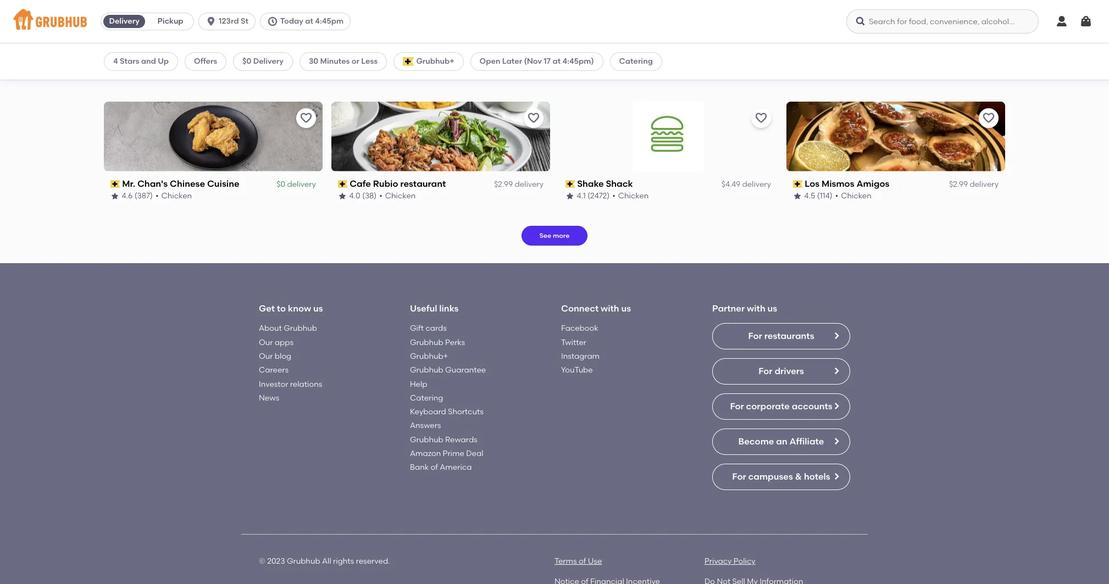 Task type: vqa. For each thing, say whether or not it's contained in the screenshot.


Task type: locate. For each thing, give the bounding box(es) containing it.
1 vertical spatial catering
[[410, 394, 443, 403]]

1 horizontal spatial 4.6
[[350, 67, 361, 76]]

3 right image from the top
[[832, 402, 841, 411]]

1 vertical spatial at
[[553, 57, 561, 66]]

star icon image left 4.5
[[793, 192, 802, 200]]

chicken for shake shack
[[619, 191, 649, 200]]

0 horizontal spatial save this restaurant image
[[527, 112, 540, 125]]

for left 'campuses'
[[733, 472, 746, 482]]

at right 17 on the top of the page
[[553, 57, 561, 66]]

30 minutes or less
[[309, 57, 378, 66]]

4.5 (114)
[[805, 191, 833, 200]]

1 vertical spatial of
[[579, 557, 586, 566]]

pickup button
[[147, 13, 194, 30]]

chicken for kennedy fried chicken
[[162, 67, 192, 76]]

0 horizontal spatial with
[[601, 303, 619, 314]]

Search for food, convenience, alcohol... search field
[[847, 9, 1039, 34]]

subscription pass image left los
[[793, 180, 803, 188]]

us up for restaurants
[[768, 303, 778, 314]]

1 vertical spatial $0
[[277, 180, 285, 189]]

of left use
[[579, 557, 586, 566]]

1 horizontal spatial us
[[622, 303, 631, 314]]

for down partner with us
[[749, 331, 763, 342]]

svg image
[[206, 16, 217, 27], [267, 16, 278, 27], [856, 16, 867, 27]]

0 horizontal spatial us
[[313, 303, 323, 314]]

get
[[259, 303, 275, 314]]

4.6 (387)
[[122, 191, 153, 200]]

4.6 down or
[[350, 67, 361, 76]]

1 with from the left
[[601, 303, 619, 314]]

for drivers link
[[713, 359, 851, 385]]

star icon image down 4
[[111, 67, 119, 76]]

0 vertical spatial our
[[259, 338, 273, 347]]

grubhub+ link
[[410, 352, 448, 361]]

3 us from the left
[[768, 303, 778, 314]]

cuisine
[[208, 179, 240, 189]]

st
[[241, 16, 248, 26]]

right image inside for corporate accounts link
[[832, 402, 841, 411]]

instagram
[[561, 352, 600, 361]]

right image
[[832, 332, 841, 341], [832, 367, 841, 376], [832, 402, 841, 411], [832, 437, 841, 446], [832, 472, 841, 481]]

4.6 for mr. chan's chinese cuisine
[[122, 191, 133, 200]]

chicken for los mismos amigos
[[842, 191, 872, 200]]

1 right image from the top
[[832, 332, 841, 341]]

gift
[[410, 324, 424, 333]]

shack
[[606, 179, 633, 189]]

4.6 (102)
[[350, 67, 380, 76]]

right image inside for drivers link
[[832, 367, 841, 376]]

1 vertical spatial grubhub+
[[410, 352, 448, 361]]

answers
[[410, 421, 441, 431]]

chicken down mr. chan's chinese cuisine
[[162, 191, 192, 200]]

subscription pass image left or
[[338, 56, 348, 64]]

grubhub perks link
[[410, 338, 465, 347]]

4:45pm)
[[563, 57, 594, 66]]

1 us from the left
[[313, 303, 323, 314]]

$2.99 for restaurant
[[494, 180, 513, 189]]

amazon prime deal link
[[410, 449, 484, 459]]

chicken down los mismos amigos in the right of the page
[[842, 191, 872, 200]]

2 subscription pass image from the left
[[338, 180, 348, 188]]

relations
[[290, 380, 322, 389]]

• chicken for shake shack
[[613, 191, 649, 200]]

accounts
[[792, 402, 833, 412]]

1 $2.99 from the left
[[494, 180, 513, 189]]

delivery left the 30
[[253, 57, 284, 66]]

123rd st button
[[199, 13, 260, 30]]

• for mr. chan's chinese cuisine
[[156, 191, 159, 200]]

for left 'corporate'
[[730, 402, 744, 412]]

0 vertical spatial delivery
[[109, 16, 140, 26]]

star icon image
[[111, 67, 119, 76], [338, 67, 347, 76], [566, 67, 575, 76], [111, 192, 119, 200], [338, 192, 347, 200], [566, 192, 575, 200], [793, 192, 802, 200]]

1 svg image from the left
[[206, 16, 217, 27]]

1 vertical spatial $4.49
[[722, 180, 741, 189]]

123rd
[[219, 16, 239, 26]]

0 vertical spatial $4.49 delivery
[[494, 56, 544, 65]]

chan's
[[138, 179, 168, 189]]

save this restaurant button for amigos
[[979, 108, 999, 128]]

more
[[553, 232, 570, 240]]

delivery for guys
[[515, 56, 544, 65]]

0 horizontal spatial subscription pass image
[[111, 180, 120, 188]]

guarantee
[[445, 366, 486, 375]]

• chicken down fried
[[156, 67, 192, 76]]

0 vertical spatial catering
[[619, 57, 653, 66]]

• down chan's
[[156, 191, 159, 200]]

with
[[601, 303, 619, 314], [747, 303, 766, 314]]

kennedy fried chicken
[[122, 54, 222, 65]]

grubhub rewards link
[[410, 435, 478, 445]]

star icon image for mr. chan's chinese cuisine
[[111, 192, 119, 200]]

with right connect
[[601, 303, 619, 314]]

for for for drivers
[[759, 366, 773, 377]]

about grubhub link
[[259, 324, 317, 333]]

1 $2.99 delivery from the left
[[494, 180, 544, 189]]

grubhub down know
[[284, 324, 317, 333]]

subscription pass image inside amar peruvian kitchen link
[[566, 56, 575, 64]]

restaurant
[[401, 179, 446, 189]]

4:45pm
[[315, 16, 344, 26]]

1 vertical spatial 4.6
[[122, 191, 133, 200]]

delivery up stars
[[109, 16, 140, 26]]

0 horizontal spatial of
[[431, 463, 438, 472]]

guys
[[394, 54, 415, 65]]

• right (38)
[[380, 191, 383, 200]]

4.7 down stars
[[122, 67, 132, 76]]

kitchen
[[644, 54, 678, 65]]

• chicken down mr. chan's chinese cuisine
[[156, 191, 192, 200]]

3 subscription pass image from the left
[[566, 180, 575, 188]]

delivery for chinese
[[287, 180, 316, 189]]

svg image for 123rd st
[[206, 16, 217, 27]]

0 horizontal spatial $2.99
[[494, 180, 513, 189]]

delivery
[[109, 16, 140, 26], [253, 57, 284, 66]]

subscription pass image left mr.
[[111, 180, 120, 188]]

• down the "the halal guys"
[[382, 67, 385, 76]]

2 our from the top
[[259, 352, 273, 361]]

careers
[[259, 366, 289, 375]]

$2.99
[[494, 180, 513, 189], [950, 180, 968, 189]]

1 horizontal spatial $2.99
[[950, 180, 968, 189]]

2 horizontal spatial svg image
[[856, 16, 867, 27]]

0 horizontal spatial $4.49 delivery
[[494, 56, 544, 65]]

1 4.7 from the left
[[122, 67, 132, 76]]

blog
[[275, 352, 292, 361]]

0 horizontal spatial 4.7
[[122, 67, 132, 76]]

with for connect
[[601, 303, 619, 314]]

1 horizontal spatial $4.49 delivery
[[722, 180, 771, 189]]

1 horizontal spatial delivery
[[253, 57, 284, 66]]

0 horizontal spatial at
[[305, 16, 313, 26]]

4 right image from the top
[[832, 437, 841, 446]]

chicken down grubhub plus flag logo
[[388, 67, 419, 76]]

rubio
[[373, 179, 399, 189]]

3 svg image from the left
[[856, 16, 867, 27]]

and
[[141, 57, 156, 66]]

• for shake shack
[[613, 191, 616, 200]]

1 horizontal spatial 4.7
[[577, 67, 588, 76]]

0 vertical spatial at
[[305, 16, 313, 26]]

chicken down amar peruvian kitchen
[[616, 67, 647, 76]]

2 $2.99 from the left
[[950, 180, 968, 189]]

at right today
[[305, 16, 313, 26]]

of
[[431, 463, 438, 472], [579, 557, 586, 566]]

• down up
[[156, 67, 159, 76]]

subscription pass image left shake
[[566, 180, 575, 188]]

right image inside become an affiliate link
[[832, 437, 841, 446]]

• right (579)
[[610, 67, 613, 76]]

1 vertical spatial our
[[259, 352, 273, 361]]

chicken down shack
[[619, 191, 649, 200]]

1 horizontal spatial with
[[747, 303, 766, 314]]

for
[[749, 331, 763, 342], [759, 366, 773, 377], [730, 402, 744, 412], [733, 472, 746, 482]]

$0
[[243, 57, 251, 66], [277, 180, 285, 189]]

grubhub+ down grubhub perks link
[[410, 352, 448, 361]]

twitter link
[[561, 338, 587, 347]]

1 subscription pass image from the left
[[111, 180, 120, 188]]

• chicken down guys
[[382, 67, 419, 76]]

4.6 down mr.
[[122, 191, 133, 200]]

grubhub+ right grubhub plus flag logo
[[416, 57, 454, 66]]

• chicken for mr. chan's chinese cuisine
[[156, 191, 192, 200]]

for for for restaurants
[[749, 331, 763, 342]]

right image for for restaurants
[[832, 332, 841, 341]]

subscription pass image
[[111, 180, 120, 188], [338, 180, 348, 188], [566, 180, 575, 188]]

us right connect
[[622, 303, 631, 314]]

0 horizontal spatial $2.99 delivery
[[494, 180, 544, 189]]

1 horizontal spatial $2.99 delivery
[[950, 180, 999, 189]]

2 horizontal spatial subscription pass image
[[566, 180, 575, 188]]

3 save this restaurant image from the left
[[983, 112, 996, 125]]

of inside the gift cards grubhub perks grubhub+ grubhub guarantee help catering keyboard shortcuts answers grubhub rewards amazon prime deal bank of america
[[431, 463, 438, 472]]

mismos
[[822, 179, 855, 189]]

facebook link
[[561, 324, 599, 333]]

save this restaurant image for restaurant
[[527, 112, 540, 125]]

1 horizontal spatial save this restaurant image
[[755, 112, 768, 125]]

rights
[[333, 557, 354, 566]]

0 vertical spatial $0
[[243, 57, 251, 66]]

0 horizontal spatial $4.49
[[494, 56, 513, 65]]

right image for for corporate accounts
[[832, 402, 841, 411]]

0 horizontal spatial delivery
[[109, 16, 140, 26]]

gift cards grubhub perks grubhub+ grubhub guarantee help catering keyboard shortcuts answers grubhub rewards amazon prime deal bank of america
[[410, 324, 486, 472]]

hotels
[[804, 472, 831, 482]]

right image for for drivers
[[832, 367, 841, 376]]

1 save this restaurant button from the left
[[296, 108, 316, 128]]

1 horizontal spatial at
[[553, 57, 561, 66]]

4.6 for the halal guys
[[350, 67, 361, 76]]

star icon image left 4.0
[[338, 192, 347, 200]]

4 stars and up
[[113, 57, 169, 66]]

us right know
[[313, 303, 323, 314]]

svg image inside today at 4:45pm button
[[267, 16, 278, 27]]

svg image inside 123rd st button
[[206, 16, 217, 27]]

america
[[440, 463, 472, 472]]

0 vertical spatial of
[[431, 463, 438, 472]]

0 horizontal spatial 4.6
[[122, 191, 133, 200]]

2 horizontal spatial save this restaurant image
[[983, 112, 996, 125]]

• chicken for the halal guys
[[382, 67, 419, 76]]

0 horizontal spatial svg image
[[1056, 15, 1069, 28]]

2 save this restaurant button from the left
[[524, 108, 544, 128]]

1 horizontal spatial catering
[[619, 57, 653, 66]]

• chicken down cafe rubio restaurant
[[380, 191, 416, 200]]

for for for campuses & hotels
[[733, 472, 746, 482]]

chicken for cafe rubio restaurant
[[386, 191, 416, 200]]

for left drivers
[[759, 366, 773, 377]]

$0 for $0 delivery
[[277, 180, 285, 189]]

4.1 (2472)
[[577, 191, 610, 200]]

kennedy
[[122, 54, 160, 65]]

2 right image from the top
[[832, 367, 841, 376]]

amazon
[[410, 449, 441, 459]]

with right partner
[[747, 303, 766, 314]]

star icon image left 4.6 (387)
[[111, 192, 119, 200]]

2 svg image from the left
[[267, 16, 278, 27]]

0 vertical spatial $4.49
[[494, 56, 513, 65]]

5 right image from the top
[[832, 472, 841, 481]]

1 horizontal spatial svg image
[[267, 16, 278, 27]]

delivery for amigos
[[970, 180, 999, 189]]

terms
[[555, 557, 577, 566]]

subscription pass image left amar
[[566, 56, 575, 64]]

grubhub inside about grubhub our apps our blog careers investor relations news
[[284, 324, 317, 333]]

answers link
[[410, 421, 441, 431]]

3 save this restaurant button from the left
[[752, 108, 771, 128]]

• down mismos
[[836, 191, 839, 200]]

0 horizontal spatial catering
[[410, 394, 443, 403]]

later
[[502, 57, 522, 66]]

0 horizontal spatial $0
[[243, 57, 251, 66]]

shortcuts
[[448, 407, 484, 417]]

save this restaurant image
[[527, 112, 540, 125], [755, 112, 768, 125], [983, 112, 996, 125]]

our up careers
[[259, 352, 273, 361]]

4.7 down 4:45pm)
[[577, 67, 588, 76]]

1 save this restaurant image from the left
[[527, 112, 540, 125]]

2 save this restaurant image from the left
[[755, 112, 768, 125]]

save this restaurant button for chinese
[[296, 108, 316, 128]]

mr. chan's chinese cuisine
[[122, 179, 240, 189]]

right image inside for restaurants link
[[832, 332, 841, 341]]

2 us from the left
[[622, 303, 631, 314]]

• chicken down los mismos amigos in the right of the page
[[836, 191, 872, 200]]

our down about
[[259, 338, 273, 347]]

1 vertical spatial delivery
[[253, 57, 284, 66]]

1 vertical spatial $4.49 delivery
[[722, 180, 771, 189]]

twitter
[[561, 338, 587, 347]]

1 horizontal spatial subscription pass image
[[338, 180, 348, 188]]

peruvian
[[604, 54, 642, 65]]

• down shack
[[613, 191, 616, 200]]

$0 for $0 delivery
[[243, 57, 251, 66]]

subscription pass image left 'cafe'
[[338, 180, 348, 188]]

0 horizontal spatial svg image
[[206, 16, 217, 27]]

privacy
[[705, 557, 732, 566]]

1 horizontal spatial $0
[[277, 180, 285, 189]]

1 horizontal spatial $4.49
[[722, 180, 741, 189]]

grubhub+
[[416, 57, 454, 66], [410, 352, 448, 361]]

4.7 for amar peruvian kitchen
[[577, 67, 588, 76]]

subscription pass image for the halal guys
[[338, 56, 348, 64]]

los mismos amigos
[[805, 179, 890, 189]]

svg image
[[1056, 15, 1069, 28], [1080, 15, 1093, 28]]

see
[[540, 232, 552, 240]]

grubhub plus flag logo image
[[403, 57, 414, 66]]

terms of use
[[555, 557, 602, 566]]

0 vertical spatial 4.6
[[350, 67, 361, 76]]

investor
[[259, 380, 288, 389]]

corporate
[[746, 402, 790, 412]]

chicken down fried
[[162, 67, 192, 76]]

2 with from the left
[[747, 303, 766, 314]]

2 horizontal spatial us
[[768, 303, 778, 314]]

at
[[305, 16, 313, 26], [553, 57, 561, 66]]

our
[[259, 338, 273, 347], [259, 352, 273, 361]]

youtube
[[561, 366, 593, 375]]

right image inside for campuses & hotels link
[[832, 472, 841, 481]]

© 2023 grubhub all rights reserved.
[[259, 557, 390, 566]]

chicken down cafe rubio restaurant
[[386, 191, 416, 200]]

see more button
[[522, 226, 588, 246]]

star icon image down 30 minutes or less
[[338, 67, 347, 76]]

• chicken down shack
[[613, 191, 649, 200]]

2 $2.99 delivery from the left
[[950, 180, 999, 189]]

today
[[280, 16, 303, 26]]

subscription pass image left kennedy
[[111, 56, 120, 64]]

• chicken for kennedy fried chicken
[[156, 67, 192, 76]]

subscription pass image
[[111, 56, 120, 64], [338, 56, 348, 64], [566, 56, 575, 64], [793, 180, 803, 188]]

(38)
[[363, 191, 377, 200]]

1 svg image from the left
[[1056, 15, 1069, 28]]

save this restaurant button for restaurant
[[524, 108, 544, 128]]

2 4.7 from the left
[[577, 67, 588, 76]]

4 save this restaurant button from the left
[[979, 108, 999, 128]]

$2.99 delivery for los mismos amigos
[[950, 180, 999, 189]]

&
[[795, 472, 802, 482]]

of right bank in the left bottom of the page
[[431, 463, 438, 472]]

about
[[259, 324, 282, 333]]

restaurants
[[765, 331, 815, 342]]

star icon image left 4.1
[[566, 192, 575, 200]]

subscription pass image for los mismos amigos
[[793, 180, 803, 188]]

1 horizontal spatial svg image
[[1080, 15, 1093, 28]]



Task type: describe. For each thing, give the bounding box(es) containing it.
grubhub guarantee link
[[410, 366, 486, 375]]

news
[[259, 394, 279, 403]]

4.5
[[805, 191, 816, 200]]

facebook twitter instagram youtube
[[561, 324, 600, 375]]

shake
[[578, 179, 604, 189]]

subscription pass image for amar peruvian kitchen
[[566, 56, 575, 64]]

prime
[[443, 449, 465, 459]]

halal
[[368, 54, 391, 65]]

facebook
[[561, 324, 599, 333]]

• for kennedy fried chicken
[[156, 67, 159, 76]]

$4.49 delivery for shake shack
[[722, 180, 771, 189]]

rewards
[[445, 435, 478, 445]]

right image for become an affiliate
[[832, 437, 841, 446]]

with for partner
[[747, 303, 766, 314]]

• chicken for los mismos amigos
[[836, 191, 872, 200]]

about grubhub our apps our blog careers investor relations news
[[259, 324, 322, 403]]

amar peruvian kitchen link
[[566, 54, 771, 66]]

reserved.
[[356, 557, 390, 566]]

$0 delivery
[[277, 180, 316, 189]]

links
[[439, 303, 459, 314]]

youtube link
[[561, 366, 593, 375]]

the halal guys
[[350, 54, 415, 65]]

apps
[[275, 338, 294, 347]]

useful
[[410, 303, 437, 314]]

for corporate accounts link
[[713, 394, 851, 420]]

$4.49 delivery for the halal guys
[[494, 56, 544, 65]]

at inside button
[[305, 16, 313, 26]]

cards
[[426, 324, 447, 333]]

us for connect with us
[[622, 303, 631, 314]]

123rd st
[[219, 16, 248, 26]]

grubhub down grubhub+ link
[[410, 366, 444, 375]]

$2.99 delivery for cafe rubio restaurant
[[494, 180, 544, 189]]

delivery inside button
[[109, 16, 140, 26]]

save this restaurant image for amigos
[[983, 112, 996, 125]]

for for for corporate accounts
[[730, 402, 744, 412]]

deal
[[466, 449, 484, 459]]

policy
[[734, 557, 756, 566]]

star icon image for los mismos amigos
[[793, 192, 802, 200]]

$2.99 for amigos
[[950, 180, 968, 189]]

• chicken for cafe rubio restaurant
[[380, 191, 416, 200]]

or
[[352, 57, 360, 66]]

mr. chan's chinese cuisine logo image
[[104, 102, 323, 171]]

delivery for restaurant
[[515, 180, 544, 189]]

$0 delivery
[[243, 57, 284, 66]]

star icon image for kennedy fried chicken
[[111, 67, 119, 76]]

4.7 for $2.49 delivery
[[122, 67, 132, 76]]

stars
[[120, 57, 139, 66]]

star icon image for cafe rubio restaurant
[[338, 192, 347, 200]]

instagram link
[[561, 352, 600, 361]]

• for cafe rubio restaurant
[[380, 191, 383, 200]]

subscription pass image for cafe rubio restaurant
[[338, 180, 348, 188]]

connect with us
[[561, 303, 631, 314]]

$4.49 for shake shack
[[722, 180, 741, 189]]

$2.49 delivery
[[267, 56, 316, 65]]

our apps link
[[259, 338, 294, 347]]

catering link
[[410, 394, 443, 403]]

4
[[113, 57, 118, 66]]

up
[[158, 57, 169, 66]]

(387)
[[135, 191, 153, 200]]

0 vertical spatial grubhub+
[[416, 57, 454, 66]]

delivery button
[[101, 13, 147, 30]]

• chicken down amar peruvian kitchen
[[610, 67, 647, 76]]

for corporate accounts
[[730, 402, 833, 412]]

(114)
[[818, 191, 833, 200]]

svg image for today at 4:45pm
[[267, 16, 278, 27]]

today at 4:45pm button
[[260, 13, 355, 30]]

los mismos amigos logo image
[[787, 102, 1006, 171]]

star icon image down 4:45pm)
[[566, 67, 575, 76]]

(nov
[[524, 57, 542, 66]]

(2472)
[[588, 191, 610, 200]]

for campuses & hotels
[[733, 472, 831, 482]]

careers link
[[259, 366, 289, 375]]

chicken right fried
[[186, 54, 222, 65]]

cafe rubio restaurant logo image
[[332, 102, 550, 171]]

privacy policy link
[[705, 557, 756, 566]]

help
[[410, 380, 427, 389]]

become an affiliate
[[739, 437, 824, 447]]

know
[[288, 303, 311, 314]]

help link
[[410, 380, 427, 389]]

all
[[322, 557, 331, 566]]

grubhub down answers link
[[410, 435, 444, 445]]

amigos
[[857, 179, 890, 189]]

4.7 (579)
[[577, 67, 608, 76]]

become
[[739, 437, 774, 447]]

save this restaurant image
[[300, 112, 313, 125]]

investor relations link
[[259, 380, 322, 389]]

• for the halal guys
[[382, 67, 385, 76]]

subscription pass image for kennedy fried chicken
[[111, 56, 120, 64]]

chicken for mr. chan's chinese cuisine
[[162, 191, 192, 200]]

for campuses & hotels link
[[713, 464, 851, 491]]

2023
[[267, 557, 285, 566]]

privacy policy
[[705, 557, 756, 566]]

today at 4:45pm
[[280, 16, 344, 26]]

4.0
[[350, 191, 361, 200]]

cafe
[[350, 179, 371, 189]]

©
[[259, 557, 265, 566]]

us for partner with us
[[768, 303, 778, 314]]

$4.49 for the halal guys
[[494, 56, 513, 65]]

star icon image for the halal guys
[[338, 67, 347, 76]]

(308)
[[134, 67, 153, 76]]

less
[[361, 57, 378, 66]]

• for los mismos amigos
[[836, 191, 839, 200]]

see more
[[540, 232, 570, 240]]

drivers
[[775, 366, 804, 377]]

partner
[[713, 303, 745, 314]]

catering inside the gift cards grubhub perks grubhub+ grubhub guarantee help catering keyboard shortcuts answers grubhub rewards amazon prime deal bank of america
[[410, 394, 443, 403]]

amar
[[578, 54, 602, 65]]

1 our from the top
[[259, 338, 273, 347]]

fried
[[162, 54, 184, 65]]

delivery for chicken
[[287, 56, 316, 65]]

grubhub+ inside the gift cards grubhub perks grubhub+ grubhub guarantee help catering keyboard shortcuts answers grubhub rewards amazon prime deal bank of america
[[410, 352, 448, 361]]

star icon image for shake shack
[[566, 192, 575, 200]]

useful links
[[410, 303, 459, 314]]

grubhub left all
[[287, 557, 320, 566]]

right image for for campuses & hotels
[[832, 472, 841, 481]]

subscription pass image for shake shack
[[566, 180, 575, 188]]

(579)
[[589, 67, 608, 76]]

subscription pass image for mr. chan's chinese cuisine
[[111, 180, 120, 188]]

get to know us
[[259, 303, 323, 314]]

the
[[350, 54, 366, 65]]

grubhub down gift cards link
[[410, 338, 444, 347]]

4.1
[[577, 191, 586, 200]]

shake shack logo image
[[634, 102, 703, 171]]

chicken for the halal guys
[[388, 67, 419, 76]]

(102)
[[362, 67, 380, 76]]

main navigation navigation
[[0, 0, 1110, 43]]

2 svg image from the left
[[1080, 15, 1093, 28]]

use
[[588, 557, 602, 566]]

1 horizontal spatial of
[[579, 557, 586, 566]]



